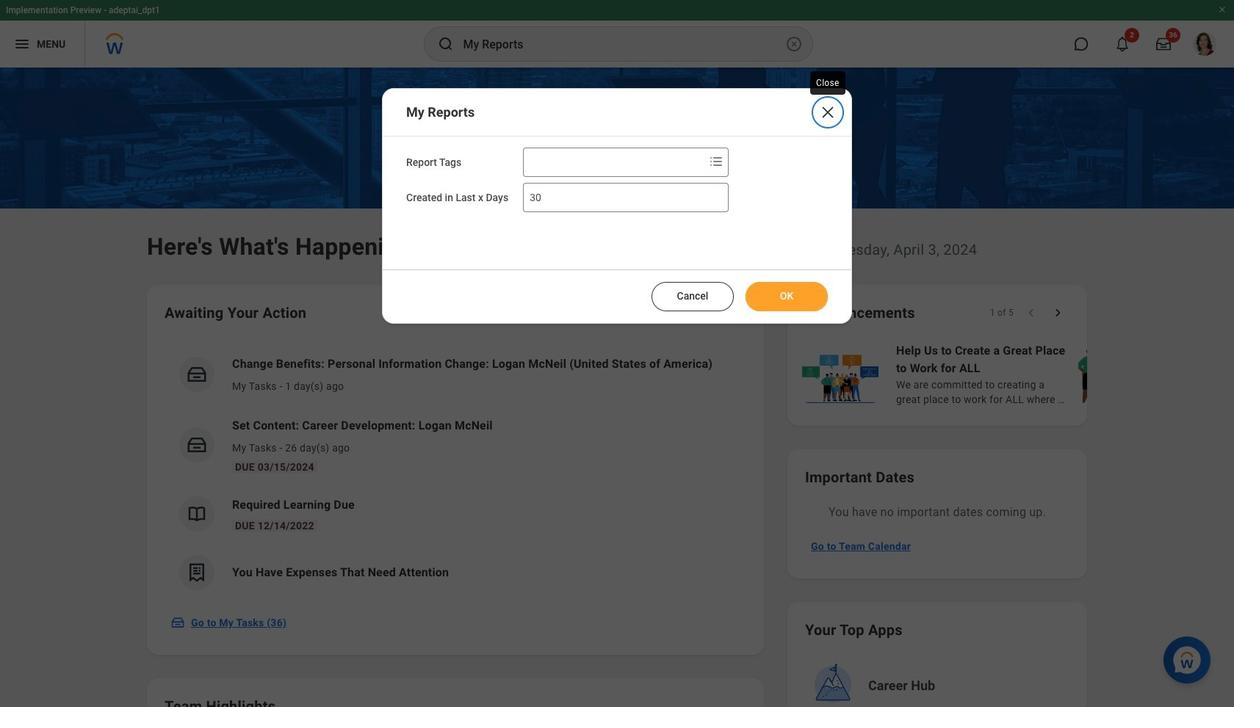 Task type: locate. For each thing, give the bounding box(es) containing it.
x circle image
[[785, 35, 803, 53]]

book open image
[[186, 503, 208, 525]]

tooltip
[[807, 68, 848, 98]]

inbox image
[[186, 364, 208, 386], [170, 616, 185, 630]]

chevron left small image
[[1024, 306, 1039, 320]]

1 horizontal spatial inbox image
[[186, 364, 208, 386]]

search image
[[437, 35, 454, 53]]

None text field
[[523, 183, 729, 212]]

1 horizontal spatial list
[[799, 341, 1234, 408]]

prompts image
[[707, 153, 725, 170]]

main content
[[0, 68, 1234, 707]]

0 horizontal spatial inbox image
[[170, 616, 185, 630]]

banner
[[0, 0, 1234, 68]]

dashboard expenses image
[[186, 562, 208, 584]]

status
[[990, 307, 1014, 319]]

0 horizontal spatial list
[[165, 344, 746, 602]]

0 vertical spatial inbox image
[[186, 364, 208, 386]]

chevron right small image
[[1050, 306, 1065, 320]]

notifications large image
[[1115, 37, 1130, 51]]

dialog
[[382, 88, 852, 324]]

list
[[799, 341, 1234, 408], [165, 344, 746, 602]]

1 vertical spatial inbox image
[[170, 616, 185, 630]]

inbox large image
[[1156, 37, 1171, 51]]

inbox image inside list
[[186, 364, 208, 386]]



Task type: describe. For each thing, give the bounding box(es) containing it.
close environment banner image
[[1218, 5, 1227, 14]]

x image
[[819, 104, 837, 121]]

Search field
[[524, 149, 705, 176]]

profile logan mcneil element
[[1184, 28, 1225, 60]]

inbox image
[[186, 434, 208, 456]]



Task type: vqa. For each thing, say whether or not it's contained in the screenshot.
bottom inbox image
yes



